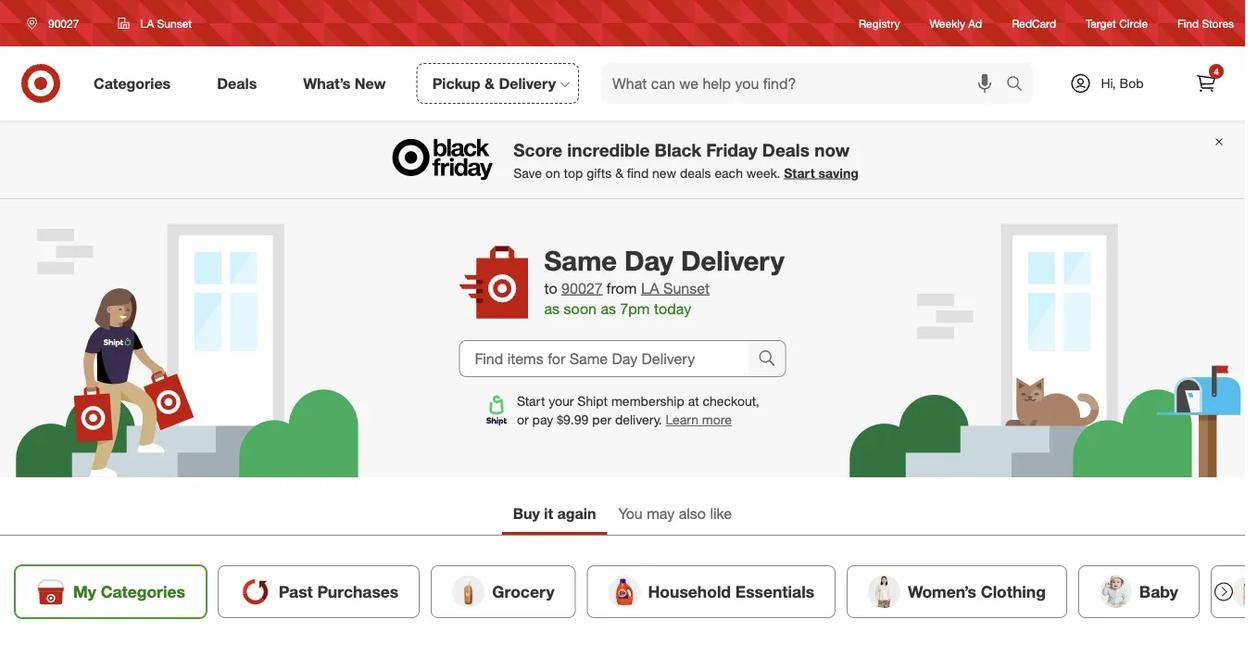 Task type: vqa. For each thing, say whether or not it's contained in the screenshot.
'With' in the Save 5% every day With RedCard
no



Task type: describe. For each thing, give the bounding box(es) containing it.
may
[[647, 505, 675, 523]]

score incredible black friday deals now save on top gifts & find new deals each week. start saving
[[514, 139, 859, 181]]

hi,
[[1102, 75, 1117, 91]]

you may also like
[[619, 505, 732, 523]]

categories link
[[78, 63, 194, 104]]

learn more button
[[666, 411, 732, 429]]

start your shipt membership at checkout, or pay $9.99 per delivery.
[[517, 393, 760, 428]]

pickup
[[433, 74, 481, 92]]

grocery button
[[431, 565, 576, 618]]

7pm
[[621, 300, 650, 318]]

per
[[593, 412, 612, 428]]

sunset inside same day delivery to 90027 from la sunset as soon as 7pm today
[[664, 279, 710, 297]]

90027 inside 90027 dropdown button
[[48, 16, 79, 30]]

same
[[545, 244, 617, 277]]

clothing
[[981, 582, 1046, 601]]

or
[[517, 412, 529, 428]]

essentials
[[736, 582, 815, 601]]

new
[[355, 74, 386, 92]]

soon
[[564, 300, 597, 318]]

from
[[607, 279, 637, 297]]

pickup & delivery link
[[417, 63, 579, 104]]

black
[[655, 139, 702, 160]]

la sunset
[[140, 16, 192, 30]]

again
[[558, 505, 596, 523]]

target circle link
[[1086, 15, 1149, 31]]

la sunset button
[[641, 277, 710, 299]]

buy it again link
[[502, 496, 608, 535]]

sunset inside dropdown button
[[157, 16, 192, 30]]

women's
[[908, 582, 977, 601]]

saving
[[819, 165, 859, 181]]

0 vertical spatial categories
[[94, 74, 171, 92]]

target circle
[[1086, 16, 1149, 30]]

start inside score incredible black friday deals now save on top gifts & find new deals each week. start saving
[[784, 165, 815, 181]]

week.
[[747, 165, 781, 181]]

Find items for Same Day Delivery search field
[[460, 341, 749, 376]]

1 as from the left
[[545, 300, 560, 318]]

delivery for day
[[681, 244, 785, 277]]

circle
[[1120, 16, 1149, 30]]

gifts
[[587, 165, 612, 181]]

same day delivery to 90027 from la sunset as soon as 7pm today
[[545, 244, 785, 318]]

registry
[[859, 16, 901, 30]]

friday
[[707, 139, 758, 160]]

target
[[1086, 16, 1117, 30]]

0 horizontal spatial deals
[[217, 74, 257, 92]]

day
[[625, 244, 674, 277]]

baby button
[[1079, 565, 1200, 618]]

find
[[627, 165, 649, 181]]

each
[[715, 165, 743, 181]]

find
[[1178, 16, 1200, 30]]

search
[[998, 76, 1043, 94]]

find stores
[[1178, 16, 1235, 30]]

baby
[[1140, 582, 1179, 601]]

what's new link
[[288, 63, 409, 104]]

household essentials button
[[587, 565, 836, 618]]

bob
[[1120, 75, 1144, 91]]

deals link
[[201, 63, 280, 104]]

buy it again
[[513, 505, 596, 523]]

top
[[564, 165, 583, 181]]

more
[[702, 412, 732, 428]]

on
[[546, 165, 561, 181]]

past purchases
[[279, 582, 399, 601]]



Task type: locate. For each thing, give the bounding box(es) containing it.
sunset up today
[[664, 279, 710, 297]]

1 vertical spatial categories
[[101, 582, 185, 601]]

0 vertical spatial 90027
[[48, 16, 79, 30]]

90027 button
[[15, 6, 99, 40]]

$9.99
[[557, 412, 589, 428]]

my categories button
[[15, 565, 207, 618]]

household
[[648, 582, 731, 601]]

as down from
[[601, 300, 616, 318]]

categories down la sunset dropdown button on the left of page
[[94, 74, 171, 92]]

& right pickup
[[485, 74, 495, 92]]

la inside same day delivery to 90027 from la sunset as soon as 7pm today
[[641, 279, 660, 297]]

1 horizontal spatial deals
[[763, 139, 810, 160]]

weekly
[[930, 16, 966, 30]]

new
[[653, 165, 677, 181]]

start right week.
[[784, 165, 815, 181]]

pay
[[533, 412, 554, 428]]

0 horizontal spatial as
[[545, 300, 560, 318]]

& left find on the right top of the page
[[616, 165, 624, 181]]

delivery up la sunset button
[[681, 244, 785, 277]]

as
[[545, 300, 560, 318], [601, 300, 616, 318]]

past purchases button
[[218, 565, 420, 618]]

0 horizontal spatial la
[[140, 16, 154, 30]]

4
[[1215, 65, 1220, 77]]

1 vertical spatial start
[[517, 393, 545, 409]]

4 link
[[1187, 63, 1227, 104]]

2 as from the left
[[601, 300, 616, 318]]

0 vertical spatial start
[[784, 165, 815, 181]]

redcard link
[[1012, 15, 1057, 31]]

as down to
[[545, 300, 560, 318]]

now
[[815, 139, 850, 160]]

deals left what's
[[217, 74, 257, 92]]

What can we help you find? suggestions appear below search field
[[602, 63, 1011, 104]]

weekly ad
[[930, 16, 983, 30]]

la up 7pm on the top of the page
[[641, 279, 660, 297]]

1 horizontal spatial 90027
[[562, 279, 603, 297]]

deals inside score incredible black friday deals now save on top gifts & find new deals each week. start saving
[[763, 139, 810, 160]]

deals
[[217, 74, 257, 92], [763, 139, 810, 160]]

buy
[[513, 505, 540, 523]]

0 horizontal spatial delivery
[[499, 74, 556, 92]]

sunset
[[157, 16, 192, 30], [664, 279, 710, 297]]

& inside score incredible black friday deals now save on top gifts & find new deals each week. start saving
[[616, 165, 624, 181]]

pickup & delivery
[[433, 74, 556, 92]]

1 vertical spatial deals
[[763, 139, 810, 160]]

1 horizontal spatial la
[[641, 279, 660, 297]]

1 vertical spatial 90027
[[562, 279, 603, 297]]

delivery for &
[[499, 74, 556, 92]]

to
[[545, 279, 558, 297]]

la sunset button
[[106, 6, 204, 40]]

categories right my
[[101, 582, 185, 601]]

1 vertical spatial delivery
[[681, 244, 785, 277]]

you may also like link
[[608, 496, 744, 535]]

my
[[73, 582, 96, 601]]

delivery up score
[[499, 74, 556, 92]]

start up or
[[517, 393, 545, 409]]

&
[[485, 74, 495, 92], [616, 165, 624, 181]]

1 horizontal spatial sunset
[[664, 279, 710, 297]]

0 vertical spatial la
[[140, 16, 154, 30]]

0 vertical spatial deals
[[217, 74, 257, 92]]

checkout,
[[703, 393, 760, 409]]

it
[[544, 505, 553, 523]]

90027 button
[[562, 277, 603, 299]]

0 vertical spatial sunset
[[157, 16, 192, 30]]

registry link
[[859, 15, 901, 31]]

household essentials
[[648, 582, 815, 601]]

delivery inside same day delivery to 90027 from la sunset as soon as 7pm today
[[681, 244, 785, 277]]

stores
[[1203, 16, 1235, 30]]

sunset up categories link
[[157, 16, 192, 30]]

learn
[[666, 412, 699, 428]]

what's new
[[303, 74, 386, 92]]

0 horizontal spatial sunset
[[157, 16, 192, 30]]

1 horizontal spatial as
[[601, 300, 616, 318]]

redcard
[[1012, 16, 1057, 30]]

delivery
[[499, 74, 556, 92], [681, 244, 785, 277]]

membership
[[612, 393, 685, 409]]

at
[[688, 393, 699, 409]]

my categories
[[73, 582, 185, 601]]

start inside start your shipt membership at checkout, or pay $9.99 per delivery.
[[517, 393, 545, 409]]

save
[[514, 165, 542, 181]]

categories
[[94, 74, 171, 92], [101, 582, 185, 601]]

deals
[[680, 165, 711, 181]]

la inside la sunset dropdown button
[[140, 16, 154, 30]]

women's clothing
[[908, 582, 1046, 601]]

you
[[619, 505, 643, 523]]

categories inside 'button'
[[101, 582, 185, 601]]

past
[[279, 582, 313, 601]]

incredible
[[568, 139, 650, 160]]

0 vertical spatial delivery
[[499, 74, 556, 92]]

90027 left la sunset dropdown button on the left of page
[[48, 16, 79, 30]]

what's
[[303, 74, 351, 92]]

1 horizontal spatial delivery
[[681, 244, 785, 277]]

find stores link
[[1178, 15, 1235, 31]]

ad
[[969, 16, 983, 30]]

weekly ad link
[[930, 15, 983, 31]]

delivery.
[[616, 412, 662, 428]]

hi, bob
[[1102, 75, 1144, 91]]

0 horizontal spatial 90027
[[48, 16, 79, 30]]

your
[[549, 393, 574, 409]]

1 vertical spatial sunset
[[664, 279, 710, 297]]

1 horizontal spatial &
[[616, 165, 624, 181]]

1 horizontal spatial start
[[784, 165, 815, 181]]

today
[[654, 300, 692, 318]]

0 horizontal spatial &
[[485, 74, 495, 92]]

search button
[[998, 63, 1043, 108]]

90027
[[48, 16, 79, 30], [562, 279, 603, 297]]

90027 inside same day delivery to 90027 from la sunset as soon as 7pm today
[[562, 279, 603, 297]]

1 vertical spatial la
[[641, 279, 660, 297]]

la up categories link
[[140, 16, 154, 30]]

0 vertical spatial &
[[485, 74, 495, 92]]

score
[[514, 139, 563, 160]]

shipt
[[578, 393, 608, 409]]

0 horizontal spatial start
[[517, 393, 545, 409]]

also
[[679, 505, 706, 523]]

like
[[710, 505, 732, 523]]

90027 up soon
[[562, 279, 603, 297]]

learn more
[[666, 412, 732, 428]]

grocery
[[492, 582, 555, 601]]

1 vertical spatial &
[[616, 165, 624, 181]]

deals up week.
[[763, 139, 810, 160]]



